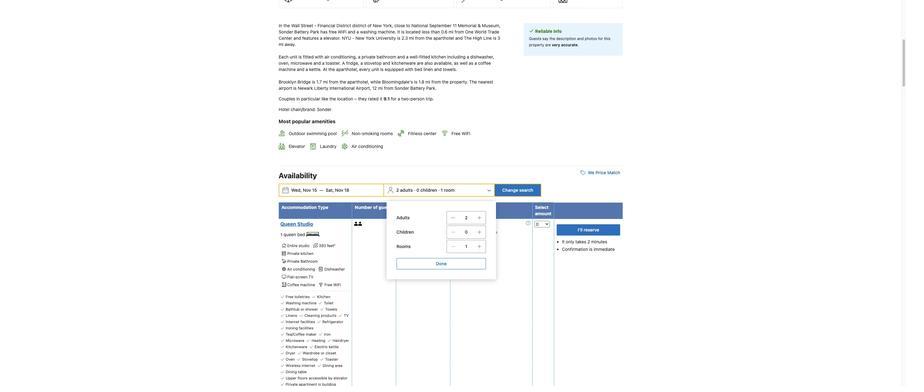 Task type: describe. For each thing, give the bounding box(es) containing it.
facilities for internet facilities
[[301, 320, 315, 324]]

person
[[411, 96, 425, 101]]

0 horizontal spatial free
[[286, 295, 294, 299]]

&
[[478, 23, 481, 28]]

iron
[[324, 332, 331, 337]]

liberty
[[314, 85, 329, 91]]

york
[[366, 35, 375, 41]]

1 vertical spatial unit
[[372, 67, 379, 72]]

1 vertical spatial kitchen
[[301, 251, 314, 256]]

facilities for ironing facilities
[[299, 326, 314, 331]]

most
[[279, 119, 291, 124]]

very
[[552, 43, 561, 47]]

more details on meals and payment options image
[[526, 221, 531, 225]]

0 vertical spatial air
[[352, 144, 357, 149]]

mi right 1.7
[[323, 79, 328, 85]]

a up the at
[[322, 60, 325, 66]]

features
[[302, 35, 319, 41]]

room
[[444, 188, 455, 193]]

done button
[[397, 258, 486, 270]]

description
[[557, 36, 577, 41]]

1 horizontal spatial of
[[373, 205, 378, 210]]

it inside in the wall street - financial district district of new york, close to national september 11 memorial & museum, sonder battery park has free wifi and a washing machine. it is located less than 0.6 mi from one world trade center and features a elevator. nyu - new york university is 2.3 mi from the aparthotel and the high line is 3 mi away. each unit is fitted with air conditioning, a private bathroom and a well-fitted kitchen including a dishwasher, oven, microwave and a toaster. a fridge, a stovetop and kitchenware are also available, as well as a coffee machine and a kettle. at the aparthotel, every unit is equipped with bed linen and towels. brooklyn bridge is 1.7 mi from the aparthotel, while bloomingdale's is 1.8 mi from the property. the nearest airport is newark liberty international airport, 12 mi from sonder battery park.
[[398, 29, 400, 34]]

and down bathroom
[[383, 60, 391, 66]]

• for only 1 left on our site
[[454, 230, 456, 235]]

and up away.
[[294, 35, 301, 41]]

2 nov from the left
[[335, 188, 343, 193]]

from down 'bloomingdale's'
[[384, 85, 394, 91]]

and down microwave
[[297, 67, 305, 72]]

reliable info
[[536, 29, 562, 34]]

18
[[345, 188, 350, 193]]

adults
[[397, 215, 410, 220]]

2 occupancy image from the left
[[358, 222, 363, 226]]

0.6
[[441, 29, 448, 34]]

international
[[330, 85, 355, 91]]

private bathroom
[[287, 259, 318, 264]]

the right in
[[284, 23, 290, 28]]

queen
[[284, 232, 296, 237]]

washing machine
[[286, 301, 317, 305]]

very accurate .
[[552, 43, 579, 47]]

1.7
[[317, 79, 322, 85]]

are inside 'guests say the description and photos for this property are'
[[546, 43, 551, 47]]

kitchenware
[[392, 60, 416, 66]]

swimming
[[307, 131, 327, 136]]

i'll reserve
[[578, 227, 600, 233]]

mi down center
[[279, 42, 284, 47]]

rooms
[[397, 244, 411, 249]]

the right like
[[330, 96, 336, 101]]

trip.
[[426, 96, 434, 101]]

2 adults · 0 children · 1 room
[[397, 188, 455, 193]]

it inside it only takes 2 minutes confirmation is immediate
[[562, 239, 565, 245]]

for inside 'guests say the description and photos for this property are'
[[599, 36, 603, 41]]

1 vertical spatial battery
[[411, 85, 425, 91]]

a left 'coffee'
[[475, 60, 477, 66]]

2 horizontal spatial sonder
[[395, 85, 409, 91]]

mi right 12 at the left top
[[378, 85, 383, 91]]

shower
[[306, 307, 318, 312]]

most popular amenities
[[279, 119, 336, 124]]

in the wall street - financial district district of new york, close to national september 11 memorial & museum, sonder battery park has free wifi and a washing machine. it is located less than 0.6 mi from one world trade center and features a elevator. nyu - new york university is 2.3 mi from the aparthotel and the high line is 3 mi away. each unit is fitted with air conditioning, a private bathroom and a well-fitted kitchen including a dishwasher, oven, microwave and a toaster. a fridge, a stovetop and kitchenware are also available, as well as a coffee machine and a kettle. at the aparthotel, every unit is equipped with bed linen and towels. brooklyn bridge is 1.7 mi from the aparthotel, while bloomingdale's is 1.8 mi from the property. the nearest airport is newark liberty international airport, 12 mi from sonder battery park.
[[279, 23, 502, 91]]

children
[[421, 188, 437, 193]]

our
[[484, 230, 490, 235]]

cleaning products
[[305, 313, 337, 318]]

coffee
[[287, 283, 299, 287]]

guests
[[379, 205, 394, 210]]

takes
[[576, 239, 587, 245]]

oven,
[[279, 60, 290, 66]]

elevator.
[[324, 35, 341, 41]]

1 vertical spatial free
[[325, 283, 333, 287]]

coffee
[[478, 60, 491, 66]]

kettle
[[329, 345, 339, 349]]

well-
[[410, 54, 420, 60]]

trade
[[488, 29, 500, 34]]

price
[[596, 170, 607, 175]]

floors
[[298, 376, 308, 381]]

from up international
[[329, 79, 339, 85]]

is up microwave
[[299, 54, 302, 60]]

to
[[407, 23, 411, 28]]

is left 1.8
[[414, 79, 418, 85]]

0 horizontal spatial air conditioning
[[287, 267, 315, 272]]

1 inside "button"
[[441, 188, 443, 193]]

queen studio
[[281, 221, 313, 227]]

machine for coffee
[[300, 283, 315, 287]]

info
[[554, 29, 562, 34]]

tea/coffee
[[286, 332, 305, 337]]

1 left 'queen'
[[281, 232, 283, 237]]

toilet
[[324, 301, 334, 305]]

linens
[[286, 313, 297, 318]]

coffee machine
[[287, 283, 315, 287]]

dining for dining table
[[286, 370, 297, 374]]

1 vertical spatial bed
[[298, 232, 305, 237]]

1.8
[[419, 79, 425, 85]]

2 horizontal spatial free
[[452, 131, 461, 136]]

also
[[425, 60, 433, 66]]

laundry
[[320, 144, 337, 149]]

immediate
[[594, 247, 615, 252]]

is up 2.3
[[401, 29, 405, 34]]

while
[[371, 79, 381, 85]]

conditioning,
[[331, 54, 357, 60]]

search
[[520, 188, 534, 193]]

children
[[397, 230, 414, 235]]

12
[[373, 85, 377, 91]]

bed inside in the wall street - financial district district of new york, close to national september 11 memorial & museum, sonder battery park has free wifi and a washing machine. it is located less than 0.6 mi from one world trade center and features a elevator. nyu - new york university is 2.3 mi from the aparthotel and the high line is 3 mi away. each unit is fitted with air conditioning, a private bathroom and a well-fitted kitchen including a dishwasher, oven, microwave and a toaster. a fridge, a stovetop and kitchenware are also available, as well as a coffee machine and a kettle. at the aparthotel, every unit is equipped with bed linen and towels. brooklyn bridge is 1.7 mi from the aparthotel, while bloomingdale's is 1.8 mi from the property. the nearest airport is newark liberty international airport, 12 mi from sonder battery park.
[[415, 67, 423, 72]]

1 vertical spatial air
[[287, 267, 292, 272]]

0 vertical spatial the
[[464, 35, 472, 41]]

washing
[[286, 301, 301, 305]]

0 horizontal spatial free wifi
[[325, 283, 341, 287]]

toaster.
[[326, 60, 341, 66]]

washing
[[360, 29, 377, 34]]

kitchenware
[[286, 345, 308, 349]]

0 horizontal spatial battery
[[295, 29, 309, 34]]

a up every
[[361, 60, 363, 66]]

11
[[453, 23, 457, 28]]

york,
[[383, 23, 393, 28]]

area
[[335, 363, 343, 368]]

brooklyn
[[279, 79, 297, 85]]

they
[[358, 96, 367, 101]]

available,
[[434, 60, 453, 66]]

0 horizontal spatial with
[[315, 54, 324, 60]]

accurate
[[562, 43, 578, 47]]

at
[[323, 67, 327, 72]]

mi right 0.6 at the left of the page
[[449, 29, 454, 34]]

guests say the description and photos for this property are
[[529, 36, 611, 47]]

wed,
[[291, 188, 302, 193]]

is left 3
[[493, 35, 497, 41]]

1 vertical spatial aparthotel,
[[348, 79, 369, 85]]

the down toaster.
[[329, 67, 335, 72]]

wireless
[[286, 363, 301, 368]]

and up kettle.
[[314, 60, 321, 66]]

1 horizontal spatial conditioning
[[358, 144, 383, 149]]

and down available,
[[435, 67, 442, 72]]

bathtub or shower
[[286, 307, 318, 312]]

wardrobe or closet
[[303, 351, 336, 356]]

and down 11
[[456, 35, 463, 41]]

close
[[395, 23, 405, 28]]

0 vertical spatial aparthotel,
[[336, 67, 358, 72]]

machine inside in the wall street - financial district district of new york, close to national september 11 memorial & museum, sonder battery park has free wifi and a washing machine. it is located less than 0.6 mi from one world trade center and features a elevator. nyu - new york university is 2.3 mi from the aparthotel and the high line is 3 mi away. each unit is fitted with air conditioning, a private bathroom and a well-fitted kitchen including a dishwasher, oven, microwave and a toaster. a fridge, a stovetop and kitchenware are also available, as well as a coffee machine and a kettle. at the aparthotel, every unit is equipped with bed linen and towels. brooklyn bridge is 1.7 mi from the aparthotel, while bloomingdale's is 1.8 mi from the property. the nearest airport is newark liberty international airport, 12 mi from sonder battery park.
[[279, 67, 296, 72]]

table
[[298, 370, 307, 374]]

is left 2.3
[[397, 35, 401, 41]]

mi right 1.8
[[426, 79, 431, 85]]

couples
[[279, 96, 295, 101]]

is inside it only takes 2 minutes confirmation is immediate
[[590, 247, 593, 252]]

change search button
[[495, 184, 541, 196]]

—
[[320, 188, 323, 193]]

wifi inside in the wall street - financial district district of new york, close to national september 11 memorial & museum, sonder battery park has free wifi and a washing machine. it is located less than 0.6 mi from one world trade center and features a elevator. nyu - new york university is 2.3 mi from the aparthotel and the high line is 3 mi away. each unit is fitted with air conditioning, a private bathroom and a well-fitted kitchen including a dishwasher, oven, microwave and a toaster. a fridge, a stovetop and kitchenware are also available, as well as a coffee machine and a kettle. at the aparthotel, every unit is equipped with bed linen and towels. brooklyn bridge is 1.7 mi from the aparthotel, while bloomingdale's is 1.8 mi from the property. the nearest airport is newark liberty international airport, 12 mi from sonder battery park.
[[338, 29, 347, 34]]

from down 11
[[455, 29, 464, 34]]

upper floors accessible by elevator
[[286, 376, 348, 381]]

airport
[[279, 85, 292, 91]]

nyu
[[342, 35, 351, 41]]

national
[[412, 23, 428, 28]]



Task type: vqa. For each thing, say whether or not it's contained in the screenshot.
smoking
yes



Task type: locate. For each thing, give the bounding box(es) containing it.
1 vertical spatial sonder
[[395, 85, 409, 91]]

0 horizontal spatial nov
[[303, 188, 311, 193]]

sat, nov 18 button
[[323, 185, 352, 196]]

new left york,
[[373, 23, 382, 28]]

district
[[352, 23, 367, 28]]

private for private kitchen
[[287, 251, 300, 256]]

popular
[[292, 119, 311, 124]]

0 horizontal spatial sonder
[[279, 29, 293, 34]]

less
[[422, 29, 430, 34]]

battery down street
[[295, 29, 309, 34]]

0 horizontal spatial are
[[417, 60, 424, 66]]

1 horizontal spatial air
[[352, 144, 357, 149]]

0 horizontal spatial 0
[[417, 188, 420, 193]]

from down less
[[415, 35, 425, 41]]

with left air
[[315, 54, 324, 60]]

0 vertical spatial or
[[301, 307, 304, 312]]

0 vertical spatial -
[[315, 23, 317, 28]]

0 vertical spatial wifi
[[338, 29, 347, 34]]

a left two-
[[398, 96, 400, 101]]

dining up the upper
[[286, 370, 297, 374]]

0 left 'left' at the right bottom of page
[[465, 230, 468, 235]]

number
[[355, 205, 372, 210]]

only 1 left on our site
[[460, 230, 498, 235]]

1 horizontal spatial tv
[[344, 313, 349, 318]]

1 as from the left
[[454, 60, 459, 66]]

2 private from the top
[[287, 259, 300, 264]]

like
[[322, 96, 329, 101]]

it only takes 2 minutes confirmation is immediate
[[562, 239, 615, 252]]

nearest
[[478, 79, 494, 85]]

1 horizontal spatial are
[[546, 43, 551, 47]]

1 vertical spatial it
[[562, 239, 565, 245]]

outdoor swimming pool
[[289, 131, 337, 136]]

feet²
[[327, 243, 336, 248]]

the down the one
[[464, 35, 472, 41]]

we price match button
[[578, 167, 623, 179]]

free wifi right center at the left top
[[452, 131, 471, 136]]

amenities
[[312, 119, 336, 124]]

a down microwave
[[306, 67, 308, 72]]

and up nyu
[[348, 29, 356, 34]]

located
[[406, 29, 421, 34]]

or for bathtub
[[301, 307, 304, 312]]

conditioning down smoking
[[358, 144, 383, 149]]

world
[[475, 29, 487, 34]]

kitchen inside in the wall street - financial district district of new york, close to national september 11 memorial & museum, sonder battery park has free wifi and a washing machine. it is located less than 0.6 mi from one world trade center and features a elevator. nyu - new york university is 2.3 mi from the aparthotel and the high line is 3 mi away. each unit is fitted with air conditioning, a private bathroom and a well-fitted kitchen including a dishwasher, oven, microwave and a toaster. a fridge, a stovetop and kitchenware are also available, as well as a coffee machine and a kettle. at the aparthotel, every unit is equipped with bed linen and towels. brooklyn bridge is 1.7 mi from the aparthotel, while bloomingdale's is 1.8 mi from the property. the nearest airport is newark liberty international airport, 12 mi from sonder battery park.
[[432, 54, 446, 60]]

1 vertical spatial dining
[[286, 370, 297, 374]]

property.
[[450, 79, 468, 85]]

bed left linen
[[415, 67, 423, 72]]

1 horizontal spatial with
[[405, 67, 414, 72]]

0 vertical spatial it
[[398, 29, 400, 34]]

a down has
[[320, 35, 323, 41]]

0 vertical spatial conditioning
[[358, 144, 383, 149]]

for left this
[[599, 36, 603, 41]]

1 vertical spatial with
[[405, 67, 414, 72]]

1 horizontal spatial ·
[[439, 188, 440, 193]]

bloomingdale's
[[382, 79, 413, 85]]

of left "guests"
[[373, 205, 378, 210]]

• left only
[[454, 230, 456, 235]]

the down less
[[426, 35, 433, 41]]

9.1
[[384, 96, 390, 101]]

2 inside "button"
[[397, 188, 399, 193]]

0 vertical spatial 0
[[417, 188, 420, 193]]

1 horizontal spatial dining
[[323, 363, 334, 368]]

2 · from the left
[[439, 188, 440, 193]]

0 vertical spatial tv
[[309, 275, 314, 279]]

or for wardrobe
[[321, 351, 325, 356]]

as right well
[[469, 60, 474, 66]]

and up kitchenware
[[398, 54, 405, 60]]

air conditioning down smoking
[[352, 144, 383, 149]]

are down say
[[546, 43, 551, 47]]

0 vertical spatial are
[[546, 43, 551, 47]]

1 · from the left
[[414, 188, 416, 193]]

2 for 2 adults · 0 children · 1 room
[[397, 188, 399, 193]]

fridge,
[[346, 60, 360, 66]]

and inside 'guests say the description and photos for this property are'
[[578, 36, 584, 41]]

1 vertical spatial facilities
[[299, 326, 314, 331]]

machine down oven,
[[279, 67, 296, 72]]

machine down screen
[[300, 283, 315, 287]]

availability
[[279, 171, 317, 180]]

machine for washing
[[302, 301, 317, 305]]

accommodation type
[[282, 205, 329, 210]]

private
[[287, 251, 300, 256], [287, 259, 300, 264]]

fitted up microwave
[[303, 54, 314, 60]]

flat-
[[287, 275, 296, 279]]

1 horizontal spatial battery
[[411, 85, 425, 91]]

1 horizontal spatial or
[[321, 351, 325, 356]]

the
[[464, 35, 472, 41], [470, 79, 477, 85]]

dining down toaster
[[323, 363, 334, 368]]

0 horizontal spatial conditioning
[[293, 267, 315, 272]]

2 up non-refundable
[[465, 215, 468, 220]]

aparthotel
[[434, 35, 454, 41]]

toaster
[[325, 357, 338, 362]]

non- up only
[[460, 222, 469, 226]]

a up kitchenware
[[406, 54, 409, 60]]

1 vertical spatial wifi
[[462, 131, 471, 136]]

a up well
[[467, 54, 469, 60]]

0 horizontal spatial non-
[[352, 131, 362, 136]]

1 horizontal spatial for
[[599, 36, 603, 41]]

1 queen bed
[[281, 232, 306, 237]]

minutes
[[592, 239, 608, 245]]

tea/coffee maker
[[286, 332, 317, 337]]

1 horizontal spatial kitchen
[[432, 54, 446, 60]]

sat,
[[326, 188, 334, 193]]

0 inside "button"
[[417, 188, 420, 193]]

hotel chain/brand: sonder
[[279, 107, 332, 112]]

nov left 18
[[335, 188, 343, 193]]

as down including
[[454, 60, 459, 66]]

cleaning
[[305, 313, 320, 318]]

fitness
[[408, 131, 423, 136]]

match
[[608, 170, 621, 175]]

wifi
[[338, 29, 347, 34], [462, 131, 471, 136], [334, 283, 341, 287]]

bridge
[[298, 79, 311, 85]]

tv right screen
[[309, 275, 314, 279]]

conditioning
[[358, 144, 383, 149], [293, 267, 315, 272]]

or down washing machine
[[301, 307, 304, 312]]

1 horizontal spatial 0
[[465, 230, 468, 235]]

bathtub
[[286, 307, 300, 312]]

battery down 1.8
[[411, 85, 425, 91]]

1 fitted from the left
[[303, 54, 314, 60]]

2 fitted from the left
[[420, 54, 430, 60]]

1 horizontal spatial bed
[[415, 67, 423, 72]]

sonder down like
[[317, 107, 332, 112]]

0 vertical spatial free wifi
[[452, 131, 471, 136]]

by
[[328, 376, 333, 381]]

and up . at top
[[578, 36, 584, 41]]

• for non-refundable
[[454, 222, 456, 226]]

0 vertical spatial free
[[452, 131, 461, 136]]

2 for 2
[[465, 215, 468, 220]]

a down district
[[357, 29, 359, 34]]

free wifi up kitchen
[[325, 283, 341, 287]]

airport,
[[356, 85, 371, 91]]

center
[[279, 35, 293, 41]]

0 horizontal spatial new
[[356, 35, 365, 41]]

1 horizontal spatial it
[[562, 239, 565, 245]]

1 nov from the left
[[303, 188, 311, 193]]

a up fridge,
[[358, 54, 361, 60]]

fitted up also
[[420, 54, 430, 60]]

1 vertical spatial new
[[356, 35, 365, 41]]

0 horizontal spatial as
[[454, 60, 459, 66]]

kitchen
[[317, 295, 331, 299]]

new left york
[[356, 35, 365, 41]]

0 horizontal spatial fitted
[[303, 54, 314, 60]]

bathroom
[[301, 259, 318, 264]]

2 vertical spatial machine
[[302, 301, 317, 305]]

unit down stovetop
[[372, 67, 379, 72]]

· right children
[[439, 188, 440, 193]]

tv right products
[[344, 313, 349, 318]]

1 horizontal spatial new
[[373, 23, 382, 28]]

line
[[484, 35, 492, 41]]

air up flat-
[[287, 267, 292, 272]]

microwave
[[286, 338, 305, 343]]

machine.
[[378, 29, 396, 34]]

0 vertical spatial with
[[315, 54, 324, 60]]

1 vertical spatial conditioning
[[293, 267, 315, 272]]

is down minutes
[[590, 247, 593, 252]]

0 horizontal spatial ·
[[414, 188, 416, 193]]

mi down located
[[409, 35, 414, 41]]

it left only
[[562, 239, 565, 245]]

0 horizontal spatial unit
[[290, 54, 298, 60]]

0 vertical spatial battery
[[295, 29, 309, 34]]

0 vertical spatial dining
[[323, 363, 334, 368]]

0 horizontal spatial kitchen
[[301, 251, 314, 256]]

street
[[301, 23, 313, 28]]

1 occupancy image from the left
[[354, 222, 358, 226]]

1 vertical spatial machine
[[300, 283, 315, 287]]

are inside in the wall street - financial district district of new york, close to national september 11 memorial & museum, sonder battery park has free wifi and a washing machine. it is located less than 0.6 mi from one world trade center and features a elevator. nyu - new york university is 2.3 mi from the aparthotel and the high line is 3 mi away. each unit is fitted with air conditioning, a private bathroom and a well-fitted kitchen including a dishwasher, oven, microwave and a toaster. a fridge, a stovetop and kitchenware are also available, as well as a coffee machine and a kettle. at the aparthotel, every unit is equipped with bed linen and towels. brooklyn bridge is 1.7 mi from the aparthotel, while bloomingdale's is 1.8 mi from the property. the nearest airport is newark liberty international airport, 12 mi from sonder battery park.
[[417, 60, 424, 66]]

private for private bathroom
[[287, 259, 300, 264]]

in
[[279, 23, 283, 28]]

2 vertical spatial 2
[[588, 239, 590, 245]]

or down the electric
[[321, 351, 325, 356]]

adults
[[400, 188, 413, 193]]

is left 1.7
[[312, 79, 315, 85]]

1 left 'left' at the right bottom of page
[[469, 230, 471, 235]]

1 • from the top
[[454, 222, 456, 226]]

0 horizontal spatial tv
[[309, 275, 314, 279]]

fitness center
[[408, 131, 437, 136]]

aparthotel, down a
[[336, 67, 358, 72]]

facilities down cleaning
[[301, 320, 315, 324]]

the down towels.
[[442, 79, 449, 85]]

1 vertical spatial non-
[[460, 222, 469, 226]]

free up washing
[[286, 295, 294, 299]]

the
[[284, 23, 290, 28], [426, 35, 433, 41], [550, 36, 556, 41], [329, 67, 335, 72], [340, 79, 346, 85], [442, 79, 449, 85], [330, 96, 336, 101]]

free right center at the left top
[[452, 131, 461, 136]]

the inside 'guests say the description and photos for this property are'
[[550, 36, 556, 41]]

queen
[[281, 221, 296, 227]]

we price match
[[588, 170, 621, 175]]

free
[[452, 131, 461, 136], [325, 283, 333, 287], [286, 295, 294, 299]]

0 horizontal spatial it
[[398, 29, 400, 34]]

bed down the studio in the bottom left of the page
[[298, 232, 305, 237]]

for right 9.1
[[391, 96, 397, 101]]

0 horizontal spatial dining
[[286, 370, 297, 374]]

air conditioning up screen
[[287, 267, 315, 272]]

non-refundable
[[460, 222, 490, 226]]

1 horizontal spatial sonder
[[317, 107, 332, 112]]

dining table
[[286, 370, 307, 374]]

towels.
[[443, 67, 457, 72]]

fitted
[[303, 54, 314, 60], [420, 54, 430, 60]]

1 down only
[[466, 244, 468, 249]]

internet
[[302, 363, 316, 368]]

smoking
[[362, 131, 379, 136]]

tv
[[309, 275, 314, 279], [344, 313, 349, 318]]

including
[[448, 54, 466, 60]]

is right airport
[[294, 85, 297, 91]]

of inside in the wall street - financial district district of new york, close to national september 11 memorial & museum, sonder battery park has free wifi and a washing machine. it is located less than 0.6 mi from one world trade center and features a elevator. nyu - new york university is 2.3 mi from the aparthotel and the high line is 3 mi away. each unit is fitted with air conditioning, a private bathroom and a well-fitted kitchen including a dishwasher, oven, microwave and a toaster. a fridge, a stovetop and kitchenware are also available, as well as a coffee machine and a kettle. at the aparthotel, every unit is equipped with bed linen and towels. brooklyn bridge is 1.7 mi from the aparthotel, while bloomingdale's is 1.8 mi from the property. the nearest airport is newark liberty international airport, 12 mi from sonder battery park.
[[368, 23, 372, 28]]

1 vertical spatial air conditioning
[[287, 267, 315, 272]]

1 vertical spatial free wifi
[[325, 283, 341, 287]]

1 vertical spatial the
[[470, 79, 477, 85]]

entire
[[287, 243, 298, 248]]

nov left 15
[[303, 188, 311, 193]]

particular
[[301, 96, 321, 101]]

2 inside it only takes 2 minutes confirmation is immediate
[[588, 239, 590, 245]]

conditioning down private bathroom
[[293, 267, 315, 272]]

linen
[[424, 67, 433, 72]]

2 vertical spatial wifi
[[334, 283, 341, 287]]

non- for refundable
[[460, 222, 469, 226]]

0 horizontal spatial -
[[315, 23, 317, 28]]

0 vertical spatial 2
[[397, 188, 399, 193]]

1 vertical spatial for
[[391, 96, 397, 101]]

2 • from the top
[[454, 230, 456, 235]]

15
[[312, 188, 317, 193]]

confirmation
[[562, 247, 589, 252]]

machine up 'shower'
[[302, 301, 317, 305]]

1 horizontal spatial non-
[[460, 222, 469, 226]]

change
[[503, 188, 519, 193]]

1 left room in the top of the page
[[441, 188, 443, 193]]

1 vertical spatial private
[[287, 259, 300, 264]]

wardrobe
[[303, 351, 320, 356]]

the up international
[[340, 79, 346, 85]]

0 horizontal spatial 2
[[397, 188, 399, 193]]

2 vertical spatial free
[[286, 295, 294, 299]]

wall
[[291, 23, 300, 28]]

in
[[297, 96, 300, 101]]

occupancy image
[[354, 222, 358, 226], [358, 222, 363, 226]]

0 vertical spatial •
[[454, 222, 456, 226]]

it
[[380, 96, 383, 101]]

1 horizontal spatial -
[[353, 35, 355, 41]]

is down stovetop
[[381, 67, 384, 72]]

1 vertical spatial of
[[373, 205, 378, 210]]

couples in particular like the location – they rated it 9.1 for a two-person trip.
[[279, 96, 434, 101]]

0 vertical spatial unit
[[290, 54, 298, 60]]

2 vertical spatial sonder
[[317, 107, 332, 112]]

flat-screen tv
[[287, 275, 314, 279]]

0 vertical spatial for
[[599, 36, 603, 41]]

the left nearest
[[470, 79, 477, 85]]

from up park.
[[432, 79, 441, 85]]

it
[[398, 29, 400, 34], [562, 239, 565, 245]]

0 vertical spatial facilities
[[301, 320, 315, 324]]

393 feet²
[[319, 243, 336, 248]]

internet facilities
[[286, 320, 315, 324]]

non- for smoking
[[352, 131, 362, 136]]

with down kitchenware
[[405, 67, 414, 72]]

the right say
[[550, 36, 556, 41]]

non-
[[352, 131, 362, 136], [460, 222, 469, 226]]

1 private from the top
[[287, 251, 300, 256]]

2
[[397, 188, 399, 193], [465, 215, 468, 220], [588, 239, 590, 245]]

0 vertical spatial private
[[287, 251, 300, 256]]

1 vertical spatial are
[[417, 60, 424, 66]]

0 horizontal spatial for
[[391, 96, 397, 101]]

0 vertical spatial non-
[[352, 131, 362, 136]]

1 vertical spatial or
[[321, 351, 325, 356]]

1 vertical spatial •
[[454, 230, 456, 235]]

screen
[[296, 275, 308, 279]]

• left non-refundable
[[454, 222, 456, 226]]

free up kitchen
[[325, 283, 333, 287]]

1 horizontal spatial air conditioning
[[352, 144, 383, 149]]

night
[[426, 244, 434, 248]]

–
[[355, 96, 357, 101]]

1 horizontal spatial fitted
[[420, 54, 430, 60]]

0 vertical spatial air conditioning
[[352, 144, 383, 149]]

2 left 'adults' at left top
[[397, 188, 399, 193]]

are
[[546, 43, 551, 47], [417, 60, 424, 66]]

private down entire
[[287, 251, 300, 256]]

us$
[[438, 238, 445, 242]]

0 vertical spatial machine
[[279, 67, 296, 72]]

2 horizontal spatial 2
[[588, 239, 590, 245]]

0 left children
[[417, 188, 420, 193]]

2 as from the left
[[469, 60, 474, 66]]

2 right takes
[[588, 239, 590, 245]]

pool
[[328, 131, 337, 136]]

1 vertical spatial -
[[353, 35, 355, 41]]

1 horizontal spatial 2
[[465, 215, 468, 220]]

unit
[[290, 54, 298, 60], [372, 67, 379, 72]]

accommodation
[[282, 205, 317, 210]]

of up washing
[[368, 23, 372, 28]]

dining for dining area
[[323, 363, 334, 368]]



